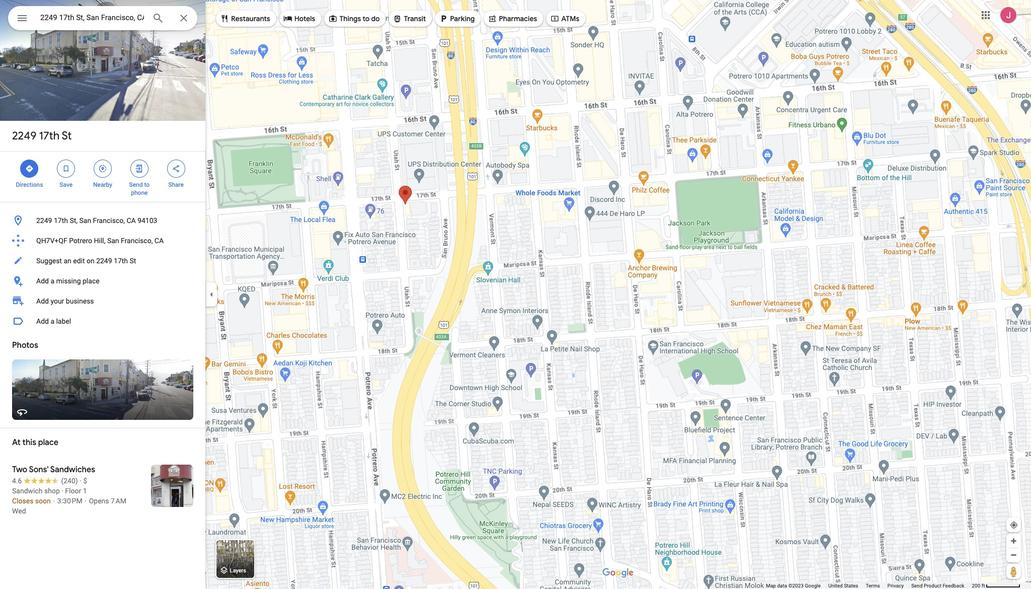 Task type: describe. For each thing, give the bounding box(es) containing it.
1
[[83, 487, 87, 495]]

2 ⋅ from the left
[[84, 497, 87, 505]]

san for hill,
[[107, 237, 119, 245]]

4.6
[[12, 477, 22, 485]]

transit
[[404, 14, 426, 23]]

sandwich
[[12, 487, 43, 495]]

suggest an edit on 2249 17th st button
[[0, 251, 206, 271]]

none field inside 2249 17th st, san francisco, ca 94103 field
[[40, 12, 144, 24]]

1 horizontal spatial ·
[[80, 477, 82, 485]]

hotels
[[295, 14, 315, 23]]

 button
[[8, 6, 36, 32]]

0 horizontal spatial st
[[62, 129, 72, 143]]


[[283, 13, 292, 24]]

ca for qh7v+qf potrero hill, san francisco, ca
[[155, 237, 164, 245]]

add a missing place button
[[0, 271, 206, 291]]


[[328, 13, 338, 24]]

at
[[12, 438, 21, 448]]


[[439, 13, 448, 24]]

send product feedback
[[912, 583, 965, 589]]

atms
[[562, 14, 580, 23]]

missing
[[56, 277, 81, 285]]

google
[[805, 583, 821, 589]]

feedback
[[943, 583, 965, 589]]

0 horizontal spatial place
[[38, 438, 58, 448]]


[[98, 163, 107, 174]]

united
[[829, 583, 843, 589]]

1 ⋅ from the left
[[52, 497, 56, 505]]

17th for st,
[[54, 217, 68, 225]]

1 vertical spatial ·
[[62, 487, 63, 495]]

two
[[12, 465, 27, 475]]

7 am
[[111, 497, 126, 505]]

send for send to phone
[[129, 181, 143, 188]]

soon
[[35, 497, 51, 505]]

do
[[371, 14, 380, 23]]

add your business
[[36, 297, 94, 305]]

zoom in image
[[1010, 537, 1018, 545]]

closes
[[12, 497, 33, 505]]

add a label button
[[0, 311, 206, 331]]

potrero
[[69, 237, 92, 245]]

save
[[60, 181, 73, 188]]

share
[[168, 181, 184, 188]]

place inside button
[[83, 277, 100, 285]]

send product feedback button
[[912, 583, 965, 589]]

 search field
[[8, 6, 197, 32]]

· $
[[80, 477, 87, 485]]

shop
[[44, 487, 60, 495]]

product
[[924, 583, 942, 589]]

edit
[[73, 257, 85, 265]]

on
[[87, 257, 95, 265]]

send to phone
[[129, 181, 150, 196]]

restaurants
[[231, 14, 270, 23]]


[[551, 13, 560, 24]]

floor
[[65, 487, 81, 495]]

francisco, for st,
[[93, 217, 125, 225]]


[[62, 163, 71, 174]]

things
[[340, 14, 361, 23]]

sandwiches
[[50, 465, 95, 475]]

label
[[56, 317, 71, 325]]

zoom out image
[[1010, 552, 1018, 559]]

footer inside google maps element
[[766, 583, 972, 589]]

 restaurants
[[220, 13, 270, 24]]

ca for 2249 17th st, san francisco, ca 94103
[[127, 217, 136, 225]]

nearby
[[93, 181, 112, 188]]

 atms
[[551, 13, 580, 24]]

sons'
[[29, 465, 49, 475]]

suggest
[[36, 257, 62, 265]]

data
[[778, 583, 788, 589]]

 pharmacies
[[488, 13, 537, 24]]

hill,
[[94, 237, 105, 245]]


[[172, 163, 181, 174]]

ft
[[982, 583, 986, 589]]

actions for 2249 17th st region
[[0, 152, 206, 202]]

show your location image
[[1010, 521, 1019, 530]]

terms button
[[866, 583, 880, 589]]

200
[[972, 583, 981, 589]]

$
[[83, 477, 87, 485]]



Task type: locate. For each thing, give the bounding box(es) containing it.
0 horizontal spatial send
[[129, 181, 143, 188]]

2 vertical spatial add
[[36, 317, 49, 325]]

privacy button
[[888, 583, 904, 589]]

business
[[66, 297, 94, 305]]

200 ft
[[972, 583, 986, 589]]

your
[[51, 297, 64, 305]]

footer
[[766, 583, 972, 589]]

add down suggest
[[36, 277, 49, 285]]

 hotels
[[283, 13, 315, 24]]

0 horizontal spatial san
[[79, 217, 91, 225]]

0 vertical spatial 17th
[[39, 129, 60, 143]]

st inside button
[[130, 257, 136, 265]]

1 horizontal spatial send
[[912, 583, 923, 589]]

united states button
[[829, 583, 859, 589]]

map data ©2023 google
[[766, 583, 821, 589]]

price: inexpensive image
[[83, 477, 87, 485]]

1 horizontal spatial to
[[363, 14, 370, 23]]

(240)
[[61, 477, 78, 485]]

2249 inside button
[[96, 257, 112, 265]]

san right st,
[[79, 217, 91, 225]]

francisco, down 94103
[[121, 237, 153, 245]]

show street view coverage image
[[1007, 564, 1022, 579]]

3 add from the top
[[36, 317, 49, 325]]

francisco, up the qh7v+qf potrero hill, san francisco, ca button
[[93, 217, 125, 225]]

1 vertical spatial st
[[130, 257, 136, 265]]

1 vertical spatial send
[[912, 583, 923, 589]]

add a label
[[36, 317, 71, 325]]

directions
[[16, 181, 43, 188]]

to up phone
[[144, 181, 150, 188]]

a left label
[[51, 317, 54, 325]]

17th for st
[[39, 129, 60, 143]]

closes soon
[[12, 497, 51, 505]]

google account: james peterson  
(james.peterson1902@gmail.com) image
[[1001, 7, 1017, 23]]

0 vertical spatial to
[[363, 14, 370, 23]]

2 vertical spatial 17th
[[114, 257, 128, 265]]

0 vertical spatial st
[[62, 129, 72, 143]]

add left your
[[36, 297, 49, 305]]

2249 17th st main content
[[0, 0, 206, 589]]

0 vertical spatial ·
[[80, 477, 82, 485]]

states
[[844, 583, 859, 589]]

united states
[[829, 583, 859, 589]]

phone
[[131, 189, 148, 196]]

2249 for 2249 17th st
[[12, 129, 36, 143]]

st
[[62, 129, 72, 143], [130, 257, 136, 265]]

send left product
[[912, 583, 923, 589]]

· left price: inexpensive 'image' on the bottom
[[80, 477, 82, 485]]

1 vertical spatial to
[[144, 181, 150, 188]]

 things to do
[[328, 13, 380, 24]]

0 horizontal spatial ·
[[62, 487, 63, 495]]

0 vertical spatial 2249
[[12, 129, 36, 143]]

2249 up 
[[12, 129, 36, 143]]

add for add a missing place
[[36, 277, 49, 285]]

0 vertical spatial ca
[[127, 217, 136, 225]]

terms
[[866, 583, 880, 589]]

qh7v+qf potrero hill, san francisco, ca button
[[0, 231, 206, 251]]

17th
[[39, 129, 60, 143], [54, 217, 68, 225], [114, 257, 128, 265]]

2249 right on in the top of the page
[[96, 257, 112, 265]]


[[393, 13, 402, 24]]

2 vertical spatial 2249
[[96, 257, 112, 265]]

17th inside button
[[114, 257, 128, 265]]

4.6 stars 240 reviews image
[[12, 476, 78, 486]]

ca left 94103
[[127, 217, 136, 225]]


[[220, 13, 229, 24]]

0 vertical spatial san
[[79, 217, 91, 225]]

add a missing place
[[36, 277, 100, 285]]

francisco, for hill,
[[121, 237, 153, 245]]

sandwich shop · floor 1
[[12, 487, 87, 495]]

0 horizontal spatial ca
[[127, 217, 136, 225]]

0 vertical spatial place
[[83, 277, 100, 285]]


[[135, 163, 144, 174]]

·
[[80, 477, 82, 485], [62, 487, 63, 495]]

1 horizontal spatial san
[[107, 237, 119, 245]]

send
[[129, 181, 143, 188], [912, 583, 923, 589]]

0 horizontal spatial to
[[144, 181, 150, 188]]

san right the hill,
[[107, 237, 119, 245]]

add
[[36, 277, 49, 285], [36, 297, 49, 305], [36, 317, 49, 325]]

place down on in the top of the page
[[83, 277, 100, 285]]

san for st,
[[79, 217, 91, 225]]

1 vertical spatial 2249
[[36, 217, 52, 225]]

1 vertical spatial 17th
[[54, 217, 68, 225]]

1 horizontal spatial ca
[[155, 237, 164, 245]]

0 vertical spatial add
[[36, 277, 49, 285]]

wed
[[12, 507, 26, 515]]


[[16, 11, 28, 25]]

two sons' sandwiches
[[12, 465, 95, 475]]

st up 
[[62, 129, 72, 143]]

1 vertical spatial ca
[[155, 237, 164, 245]]

 parking
[[439, 13, 475, 24]]

17th inside button
[[54, 217, 68, 225]]

photos
[[12, 341, 38, 351]]

· right shop
[[62, 487, 63, 495]]

add your business link
[[0, 291, 206, 311]]

map
[[766, 583, 776, 589]]

1 horizontal spatial st
[[130, 257, 136, 265]]

0 vertical spatial send
[[129, 181, 143, 188]]

ca down 94103
[[155, 237, 164, 245]]

2249 for 2249 17th st, san francisco, ca 94103
[[36, 217, 52, 225]]

0 horizontal spatial ⋅
[[52, 497, 56, 505]]

⋅ down shop
[[52, 497, 56, 505]]

⋅ down 1
[[84, 497, 87, 505]]

2249 inside button
[[36, 217, 52, 225]]

send up phone
[[129, 181, 143, 188]]

⋅
[[52, 497, 56, 505], [84, 497, 87, 505]]

©2023
[[789, 583, 804, 589]]

1 vertical spatial san
[[107, 237, 119, 245]]

⋅ 3:30 pm ⋅ opens 7 am wed
[[12, 497, 126, 515]]

2 a from the top
[[51, 317, 54, 325]]

ca
[[127, 217, 136, 225], [155, 237, 164, 245]]

1 vertical spatial francisco,
[[121, 237, 153, 245]]

1 add from the top
[[36, 277, 49, 285]]

to
[[363, 14, 370, 23], [144, 181, 150, 188]]

2249 up qh7v+qf at the left
[[36, 217, 52, 225]]

opens
[[89, 497, 109, 505]]

1 vertical spatial place
[[38, 438, 58, 448]]

san
[[79, 217, 91, 225], [107, 237, 119, 245]]

1 horizontal spatial place
[[83, 277, 100, 285]]

3:30 pm
[[57, 497, 82, 505]]

place right this
[[38, 438, 58, 448]]

1 a from the top
[[51, 277, 54, 285]]

to left do
[[363, 14, 370, 23]]

a left missing
[[51, 277, 54, 285]]

1 vertical spatial a
[[51, 317, 54, 325]]

2249 17th st, san francisco, ca 94103 button
[[0, 211, 206, 231]]

to inside  things to do
[[363, 14, 370, 23]]

parking
[[450, 14, 475, 23]]

qh7v+qf
[[36, 237, 67, 245]]

collapse side panel image
[[206, 289, 217, 300]]

at this place
[[12, 438, 58, 448]]

an
[[64, 257, 71, 265]]

pharmacies
[[499, 14, 537, 23]]

st,
[[70, 217, 78, 225]]

francisco,
[[93, 217, 125, 225], [121, 237, 153, 245]]

layers
[[230, 568, 246, 574]]

a for label
[[51, 317, 54, 325]]

 transit
[[393, 13, 426, 24]]

2249
[[12, 129, 36, 143], [36, 217, 52, 225], [96, 257, 112, 265]]


[[488, 13, 497, 24]]

add for add your business
[[36, 297, 49, 305]]

94103
[[138, 217, 157, 225]]

2 add from the top
[[36, 297, 49, 305]]

this
[[22, 438, 36, 448]]

footer containing map data ©2023 google
[[766, 583, 972, 589]]

add left label
[[36, 317, 49, 325]]

to inside the send to phone
[[144, 181, 150, 188]]

1 horizontal spatial ⋅
[[84, 497, 87, 505]]

1 vertical spatial add
[[36, 297, 49, 305]]

2249 17th St, San Francisco, CA 94103 field
[[8, 6, 197, 30]]

privacy
[[888, 583, 904, 589]]

0 vertical spatial a
[[51, 277, 54, 285]]

2249 17th st
[[12, 129, 72, 143]]

send for send product feedback
[[912, 583, 923, 589]]

a for missing
[[51, 277, 54, 285]]


[[25, 163, 34, 174]]

suggest an edit on 2249 17th st
[[36, 257, 136, 265]]

google maps element
[[0, 0, 1032, 589]]

add for add a label
[[36, 317, 49, 325]]

st up add a missing place button
[[130, 257, 136, 265]]

send inside the send to phone
[[129, 181, 143, 188]]

qh7v+qf potrero hill, san francisco, ca
[[36, 237, 164, 245]]

0 vertical spatial francisco,
[[93, 217, 125, 225]]

200 ft button
[[972, 583, 1021, 589]]

place
[[83, 277, 100, 285], [38, 438, 58, 448]]

2249 17th st, san francisco, ca 94103
[[36, 217, 157, 225]]

send inside button
[[912, 583, 923, 589]]

None field
[[40, 12, 144, 24]]



Task type: vqa. For each thing, say whether or not it's contained in the screenshot.


